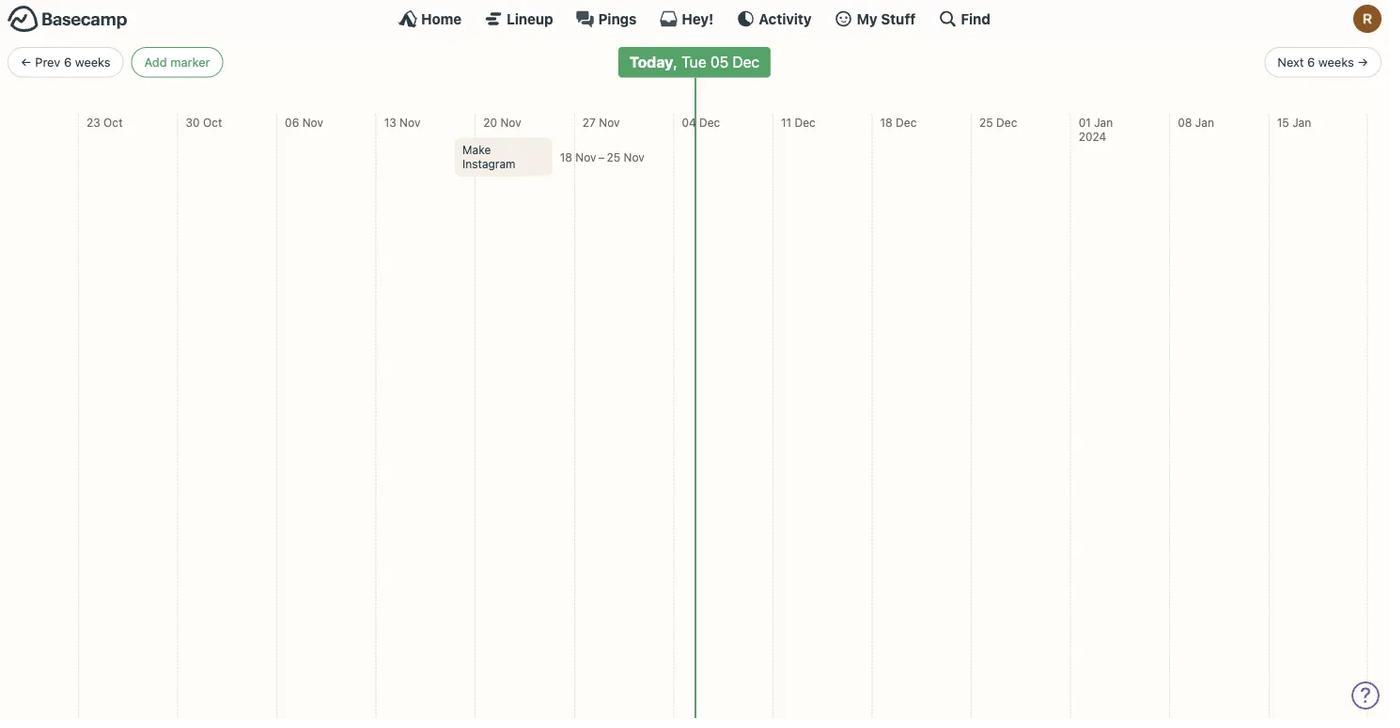 Task type: describe. For each thing, give the bounding box(es) containing it.
hey! button
[[659, 9, 714, 28]]

nov right –
[[624, 150, 645, 164]]

01
[[1079, 116, 1091, 129]]

13 nov
[[384, 116, 421, 129]]

1 6 from the left
[[64, 55, 72, 69]]

06
[[285, 116, 299, 129]]

08 jan
[[1178, 116, 1215, 129]]

15
[[1278, 116, 1290, 129]]

nov for 13
[[400, 116, 421, 129]]

next
[[1278, 55, 1304, 69]]

dec for 25 dec
[[997, 116, 1018, 129]]

main element
[[0, 0, 1390, 37]]

nov for 20
[[501, 116, 521, 129]]

nov for 06
[[302, 116, 323, 129]]

marker
[[170, 55, 210, 69]]

instagram
[[463, 157, 516, 170]]

18 dec
[[880, 116, 917, 129]]

my stuff
[[857, 10, 916, 27]]

jan for 01 jan 2024
[[1095, 116, 1113, 129]]

23
[[86, 116, 100, 129]]

activity
[[759, 10, 812, 27]]

23 oct
[[86, 116, 123, 129]]

next 6 weeks →
[[1278, 55, 1369, 69]]

← prev 6 weeks
[[21, 55, 111, 69]]

stuff
[[881, 10, 916, 27]]

dec for 18 dec
[[896, 116, 917, 129]]

ruby image
[[1354, 5, 1382, 33]]

2 weeks from the left
[[1319, 55, 1355, 69]]

jan for 08 jan
[[1196, 116, 1215, 129]]

switch accounts image
[[8, 5, 128, 34]]

18 for 18 dec
[[880, 116, 893, 129]]

30
[[186, 116, 200, 129]]

04
[[682, 116, 696, 129]]

2024
[[1079, 130, 1107, 144]]

add
[[144, 55, 167, 69]]

11 dec
[[781, 116, 816, 129]]

pings
[[598, 10, 637, 27]]

nov for 18
[[576, 150, 597, 164]]

1 vertical spatial 25
[[607, 150, 621, 164]]

1 horizontal spatial 25
[[980, 116, 994, 129]]

add marker link
[[131, 47, 223, 78]]

activity link
[[736, 9, 812, 28]]

30 oct
[[186, 116, 222, 129]]

06 nov
[[285, 116, 323, 129]]

home
[[421, 10, 462, 27]]

prev
[[35, 55, 60, 69]]

oct for 30 oct
[[203, 116, 222, 129]]

find
[[961, 10, 991, 27]]



Task type: vqa. For each thing, say whether or not it's contained in the screenshot.
"DOS" within the Overdue to-dos Link
no



Task type: locate. For each thing, give the bounding box(es) containing it.
1 dec from the left
[[700, 116, 720, 129]]

my stuff button
[[834, 9, 916, 28]]

jan
[[1095, 116, 1113, 129], [1196, 116, 1215, 129], [1293, 116, 1312, 129]]

nov right 20
[[501, 116, 521, 129]]

jan for 15 jan
[[1293, 116, 1312, 129]]

0 horizontal spatial 6
[[64, 55, 72, 69]]

0 horizontal spatial weeks
[[75, 55, 111, 69]]

0 vertical spatial 25
[[980, 116, 994, 129]]

0 horizontal spatial 18
[[560, 150, 572, 164]]

lineup
[[507, 10, 553, 27]]

nov right 13
[[400, 116, 421, 129]]

0 horizontal spatial oct
[[103, 116, 123, 129]]

hey!
[[682, 10, 714, 27]]

1 oct from the left
[[103, 116, 123, 129]]

25
[[980, 116, 994, 129], [607, 150, 621, 164]]

jan up 2024
[[1095, 116, 1113, 129]]

25 dec
[[980, 116, 1018, 129]]

27
[[583, 116, 596, 129]]

18 right 11 dec
[[880, 116, 893, 129]]

←
[[21, 55, 32, 69]]

–
[[598, 150, 605, 164]]

nov for 27
[[599, 116, 620, 129]]

nov right 06
[[302, 116, 323, 129]]

lineup link
[[484, 9, 553, 28]]

1 horizontal spatial 6
[[1308, 55, 1316, 69]]

pings button
[[576, 9, 637, 28]]

6 right prev
[[64, 55, 72, 69]]

add marker
[[144, 55, 210, 69]]

weeks
[[75, 55, 111, 69], [1319, 55, 1355, 69]]

dec
[[700, 116, 720, 129], [795, 116, 816, 129], [896, 116, 917, 129], [997, 116, 1018, 129]]

make instagram link
[[455, 138, 553, 176]]

18 for 18 nov – 25 nov
[[560, 150, 572, 164]]

25 right 18 dec
[[980, 116, 994, 129]]

01 jan 2024
[[1079, 116, 1113, 144]]

18
[[880, 116, 893, 129], [560, 150, 572, 164]]

jan inside 01 jan 2024
[[1095, 116, 1113, 129]]

18 left –
[[560, 150, 572, 164]]

13
[[384, 116, 397, 129]]

1 horizontal spatial oct
[[203, 116, 222, 129]]

oct for 23 oct
[[103, 116, 123, 129]]

20
[[483, 116, 497, 129]]

6
[[64, 55, 72, 69], [1308, 55, 1316, 69]]

dec for 04 dec
[[700, 116, 720, 129]]

my
[[857, 10, 878, 27]]

dec right 11
[[795, 116, 816, 129]]

2 dec from the left
[[795, 116, 816, 129]]

→
[[1358, 55, 1369, 69]]

4 dec from the left
[[997, 116, 1018, 129]]

0 vertical spatial 18
[[880, 116, 893, 129]]

0 horizontal spatial 25
[[607, 150, 621, 164]]

jan right 15
[[1293, 116, 1312, 129]]

weeks right prev
[[75, 55, 111, 69]]

nov
[[302, 116, 323, 129], [400, 116, 421, 129], [501, 116, 521, 129], [599, 116, 620, 129], [576, 150, 597, 164], [624, 150, 645, 164]]

nov left –
[[576, 150, 597, 164]]

2 jan from the left
[[1196, 116, 1215, 129]]

1 jan from the left
[[1095, 116, 1113, 129]]

1 horizontal spatial 18
[[880, 116, 893, 129]]

nov right 27
[[599, 116, 620, 129]]

25 right –
[[607, 150, 621, 164]]

04 dec
[[682, 116, 720, 129]]

6 right next
[[1308, 55, 1316, 69]]

1 horizontal spatial weeks
[[1319, 55, 1355, 69]]

dec left 25 dec
[[896, 116, 917, 129]]

dec for 11 dec
[[795, 116, 816, 129]]

11
[[781, 116, 792, 129]]

0 horizontal spatial jan
[[1095, 116, 1113, 129]]

make
[[463, 143, 491, 157]]

find button
[[939, 9, 991, 28]]

1 horizontal spatial jan
[[1196, 116, 1215, 129]]

oct
[[103, 116, 123, 129], [203, 116, 222, 129]]

2 oct from the left
[[203, 116, 222, 129]]

18 nov – 25 nov
[[560, 150, 645, 164]]

weeks left →
[[1319, 55, 1355, 69]]

dec left 01
[[997, 116, 1018, 129]]

27 nov
[[583, 116, 620, 129]]

2 horizontal spatial jan
[[1293, 116, 1312, 129]]

jan right 08
[[1196, 116, 1215, 129]]

oct right 30
[[203, 116, 222, 129]]

20 nov
[[483, 116, 521, 129]]

3 jan from the left
[[1293, 116, 1312, 129]]

2 6 from the left
[[1308, 55, 1316, 69]]

today
[[630, 53, 674, 71]]

15 jan
[[1278, 116, 1312, 129]]

home link
[[399, 9, 462, 28]]

3 dec from the left
[[896, 116, 917, 129]]

1 vertical spatial 18
[[560, 150, 572, 164]]

08
[[1178, 116, 1193, 129]]

1 weeks from the left
[[75, 55, 111, 69]]

dec right 04
[[700, 116, 720, 129]]

make instagram
[[463, 143, 516, 170]]

oct right 23
[[103, 116, 123, 129]]



